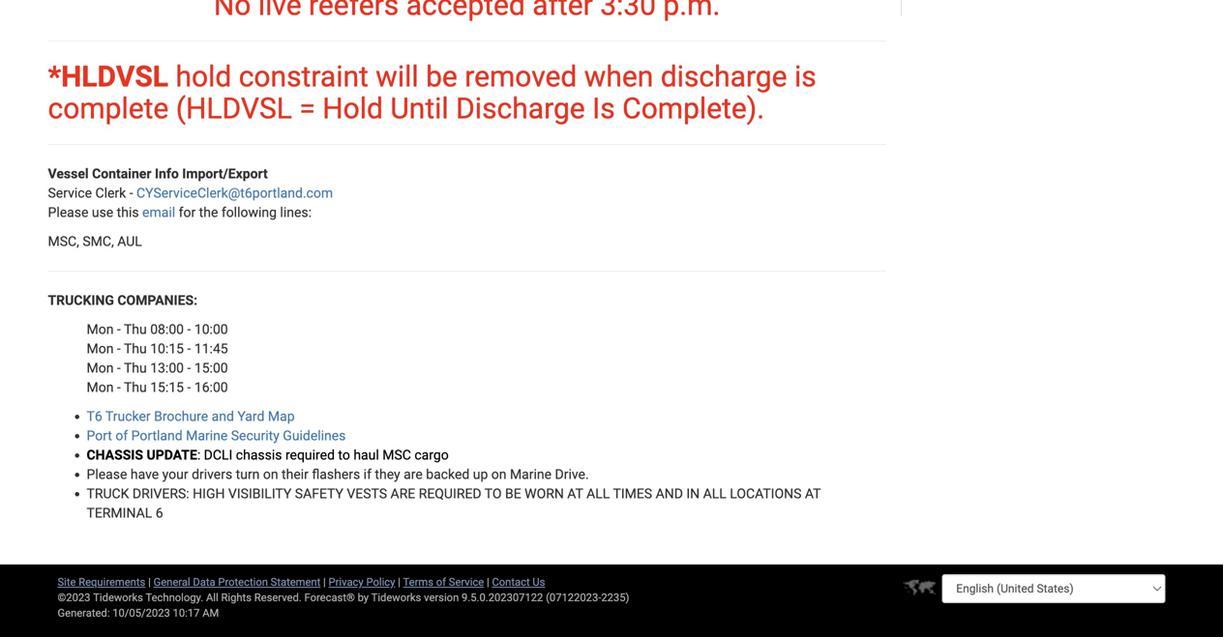 Task type: vqa. For each thing, say whether or not it's contained in the screenshot.
»
no



Task type: locate. For each thing, give the bounding box(es) containing it.
at down drive.
[[567, 486, 583, 502]]

be
[[426, 59, 458, 94]]

marine up worn
[[510, 467, 552, 483]]

am
[[202, 607, 219, 620]]

0 horizontal spatial all
[[587, 486, 610, 502]]

cyserviceclerk@t6portland.com
[[136, 185, 333, 201]]

3 | from the left
[[398, 576, 401, 589]]

service inside 'vessel container info import/export service clerk - cyserviceclerk@t6portland.com please use this email for the following lines:'
[[48, 185, 92, 201]]

and
[[656, 486, 683, 502]]

13:00
[[150, 360, 184, 376]]

- inside 'vessel container info import/export service clerk - cyserviceclerk@t6portland.com please use this email for the following lines:'
[[129, 185, 133, 201]]

container
[[92, 166, 151, 182]]

please inside the t6 trucker brochure and yard map port of portland marine security guidelines chassis update : dcli chassis required to haul msc cargo please have your drivers turn on their flashers if they are backed up on marine drive. truck drivers: high visibility safety vests are required to be worn at all times and in all locations at terminal 6
[[87, 467, 127, 483]]

1 thu from the top
[[124, 322, 147, 338]]

site requirements | general data protection statement | privacy policy | terms of service | contact us ©2023 tideworks technology. all rights reserved. forecast® by tideworks version 9.5.0.202307122 (07122023-2235) generated: 10/05/2023 10:17 am
[[58, 576, 629, 620]]

- down the trucking companies:
[[117, 322, 121, 338]]

(hldvsl
[[176, 91, 292, 126]]

4 mon from the top
[[87, 380, 114, 396]]

on up visibility
[[263, 467, 278, 483]]

chassis
[[236, 448, 282, 464]]

this
[[117, 205, 139, 221]]

| up forecast® on the left bottom of page
[[323, 576, 326, 589]]

9.5.0.202307122
[[462, 592, 543, 604]]

requirements
[[79, 576, 145, 589]]

service down 'vessel'
[[48, 185, 92, 201]]

- left 10:00
[[187, 322, 191, 338]]

mon
[[87, 322, 114, 338], [87, 341, 114, 357], [87, 360, 114, 376], [87, 380, 114, 396]]

cargo
[[414, 448, 449, 464]]

all
[[587, 486, 610, 502], [703, 486, 727, 502]]

all down drive.
[[587, 486, 610, 502]]

1 horizontal spatial on
[[491, 467, 507, 483]]

hold
[[176, 59, 232, 94]]

worn
[[525, 486, 564, 502]]

on
[[263, 467, 278, 483], [491, 467, 507, 483]]

and
[[212, 409, 234, 425]]

on right 'up'
[[491, 467, 507, 483]]

| up tideworks
[[398, 576, 401, 589]]

1 vertical spatial of
[[436, 576, 446, 589]]

drivers
[[192, 467, 232, 483]]

vests
[[347, 486, 387, 502]]

by
[[358, 592, 369, 604]]

1 vertical spatial service
[[449, 576, 484, 589]]

chassis
[[87, 448, 143, 464]]

truck
[[87, 486, 129, 502]]

-
[[129, 185, 133, 201], [117, 322, 121, 338], [187, 322, 191, 338], [117, 341, 121, 357], [187, 341, 191, 357], [117, 360, 121, 376], [187, 360, 191, 376], [117, 380, 121, 396], [187, 380, 191, 396]]

rights
[[221, 592, 252, 604]]

portland
[[131, 428, 183, 444]]

| up 9.5.0.202307122 at the left
[[487, 576, 489, 589]]

(07122023-
[[546, 592, 601, 604]]

vessel container info import/export service clerk - cyserviceclerk@t6portland.com please use this email for the following lines:
[[48, 166, 333, 221]]

discharge
[[456, 91, 585, 126]]

thu
[[124, 322, 147, 338], [124, 341, 147, 357], [124, 360, 147, 376], [124, 380, 147, 396]]

1 at from the left
[[567, 486, 583, 502]]

please inside 'vessel container info import/export service clerk - cyserviceclerk@t6portland.com please use this email for the following lines:'
[[48, 205, 88, 221]]

1 horizontal spatial service
[[449, 576, 484, 589]]

until
[[390, 91, 449, 126]]

port
[[87, 428, 112, 444]]

| left general
[[148, 576, 151, 589]]

hold
[[322, 91, 383, 126]]

privacy policy link
[[329, 576, 395, 589]]

msc, smc, aul
[[48, 234, 142, 250]]

is
[[592, 91, 615, 126]]

safety
[[295, 486, 343, 502]]

0 horizontal spatial at
[[567, 486, 583, 502]]

service up version
[[449, 576, 484, 589]]

15:00
[[194, 360, 228, 376]]

at right locations
[[805, 486, 821, 502]]

reserved.
[[254, 592, 302, 604]]

email link
[[142, 205, 175, 221]]

general
[[153, 576, 190, 589]]

to
[[485, 486, 502, 502]]

thu left 10:15
[[124, 341, 147, 357]]

1 vertical spatial please
[[87, 467, 127, 483]]

- up trucker
[[117, 380, 121, 396]]

please up msc,
[[48, 205, 88, 221]]

have
[[131, 467, 159, 483]]

thu up trucker
[[124, 380, 147, 396]]

required
[[285, 448, 335, 464]]

mon - thu 08:00 - 10:00 mon - thu 10:15 - 11:45 mon - thu 13:00 - 15:00 mon - thu 15:15 - 16:00
[[87, 322, 228, 396]]

1 horizontal spatial of
[[436, 576, 446, 589]]

0 horizontal spatial of
[[115, 428, 128, 444]]

of up version
[[436, 576, 446, 589]]

discharge
[[661, 59, 787, 94]]

- left 15:00 on the bottom left
[[187, 360, 191, 376]]

1 horizontal spatial marine
[[510, 467, 552, 483]]

please up truck
[[87, 467, 127, 483]]

marine
[[186, 428, 228, 444], [510, 467, 552, 483]]

thu left 13:00
[[124, 360, 147, 376]]

terminal
[[87, 506, 152, 522]]

data
[[193, 576, 215, 589]]

0 horizontal spatial service
[[48, 185, 92, 201]]

hold constraint will be removed when discharge is complete (hldvsl = hold until discharge is complete).
[[48, 59, 816, 126]]

general data protection statement link
[[153, 576, 321, 589]]

be
[[505, 486, 521, 502]]

0 vertical spatial service
[[48, 185, 92, 201]]

08:00
[[150, 322, 184, 338]]

use
[[92, 205, 113, 221]]

0 vertical spatial please
[[48, 205, 88, 221]]

please
[[48, 205, 88, 221], [87, 467, 127, 483]]

t6 trucker brochure and yard map link
[[87, 409, 295, 425]]

0 horizontal spatial on
[[263, 467, 278, 483]]

version
[[424, 592, 459, 604]]

of down trucker
[[115, 428, 128, 444]]

2235)
[[601, 592, 629, 604]]

contact
[[492, 576, 530, 589]]

0 vertical spatial of
[[115, 428, 128, 444]]

1 horizontal spatial all
[[703, 486, 727, 502]]

- up this
[[129, 185, 133, 201]]

site
[[58, 576, 76, 589]]

all right in
[[703, 486, 727, 502]]

|
[[148, 576, 151, 589], [323, 576, 326, 589], [398, 576, 401, 589], [487, 576, 489, 589]]

service
[[48, 185, 92, 201], [449, 576, 484, 589]]

flashers
[[312, 467, 360, 483]]

thu down the trucking companies:
[[124, 322, 147, 338]]

marine up :
[[186, 428, 228, 444]]

1 horizontal spatial at
[[805, 486, 821, 502]]

the
[[199, 205, 218, 221]]

required
[[419, 486, 482, 502]]

- left 13:00
[[117, 360, 121, 376]]

*hldvsl
[[48, 59, 168, 94]]

are
[[391, 486, 415, 502]]

2 on from the left
[[491, 467, 507, 483]]

0 horizontal spatial marine
[[186, 428, 228, 444]]

of
[[115, 428, 128, 444], [436, 576, 446, 589]]



Task type: describe. For each thing, give the bounding box(es) containing it.
0 vertical spatial marine
[[186, 428, 228, 444]]

2 thu from the top
[[124, 341, 147, 357]]

1 vertical spatial marine
[[510, 467, 552, 483]]

policy
[[366, 576, 395, 589]]

technology.
[[146, 592, 203, 604]]

brochure
[[154, 409, 208, 425]]

1 | from the left
[[148, 576, 151, 589]]

for
[[179, 205, 196, 221]]

vessel
[[48, 166, 89, 182]]

drive.
[[555, 467, 589, 483]]

high
[[193, 486, 225, 502]]

import/export
[[182, 166, 268, 182]]

3 mon from the top
[[87, 360, 114, 376]]

service inside site requirements | general data protection statement | privacy policy | terms of service | contact us ©2023 tideworks technology. all rights reserved. forecast® by tideworks version 9.5.0.202307122 (07122023-2235) generated: 10/05/2023 10:17 am
[[449, 576, 484, 589]]

of inside site requirements | general data protection statement | privacy policy | terms of service | contact us ©2023 tideworks technology. all rights reserved. forecast® by tideworks version 9.5.0.202307122 (07122023-2235) generated: 10/05/2023 10:17 am
[[436, 576, 446, 589]]

terms of service link
[[403, 576, 484, 589]]

3 thu from the top
[[124, 360, 147, 376]]

security
[[231, 428, 279, 444]]

locations
[[730, 486, 802, 502]]

generated:
[[58, 607, 110, 620]]

4 | from the left
[[487, 576, 489, 589]]

their
[[282, 467, 309, 483]]

port of portland marine security guidelines link
[[87, 428, 346, 444]]

2 all from the left
[[703, 486, 727, 502]]

will
[[376, 59, 419, 94]]

following
[[221, 205, 277, 221]]

1 all from the left
[[587, 486, 610, 502]]

:
[[197, 448, 201, 464]]

info
[[155, 166, 179, 182]]

is
[[794, 59, 816, 94]]

clerk
[[95, 185, 126, 201]]

trucker
[[105, 409, 151, 425]]

10:15
[[150, 341, 184, 357]]

drivers:
[[132, 486, 189, 502]]

1 mon from the top
[[87, 322, 114, 338]]

6
[[156, 506, 163, 522]]

yard
[[237, 409, 265, 425]]

times
[[613, 486, 652, 502]]

terms
[[403, 576, 434, 589]]

statement
[[271, 576, 321, 589]]

complete).
[[622, 91, 765, 126]]

all
[[206, 592, 218, 604]]

=
[[299, 91, 315, 126]]

2 at from the left
[[805, 486, 821, 502]]

complete
[[48, 91, 169, 126]]

dcli
[[204, 448, 233, 464]]

contact us link
[[492, 576, 545, 589]]

10:17
[[173, 607, 200, 620]]

forecast®
[[304, 592, 355, 604]]

privacy
[[329, 576, 364, 589]]

- left 10:15
[[117, 341, 121, 357]]

4 thu from the top
[[124, 380, 147, 396]]

11:45
[[194, 341, 228, 357]]

haul
[[354, 448, 379, 464]]

lines:
[[280, 205, 312, 221]]

turn
[[236, 467, 260, 483]]

2 mon from the top
[[87, 341, 114, 357]]

©2023 tideworks
[[58, 592, 143, 604]]

10/05/2023
[[112, 607, 170, 620]]

smc,
[[83, 234, 114, 250]]

your
[[162, 467, 188, 483]]

cyserviceclerk@t6portland.com link
[[136, 185, 333, 201]]

update
[[147, 448, 197, 464]]

map
[[268, 409, 295, 425]]

constraint
[[239, 59, 369, 94]]

1 on from the left
[[263, 467, 278, 483]]

backed
[[426, 467, 470, 483]]

companies:
[[117, 293, 197, 309]]

us
[[533, 576, 545, 589]]

msc,
[[48, 234, 79, 250]]

t6
[[87, 409, 102, 425]]

- left '11:45'
[[187, 341, 191, 357]]

are
[[404, 467, 423, 483]]

15:15
[[150, 380, 184, 396]]

protection
[[218, 576, 268, 589]]

email
[[142, 205, 175, 221]]

msc
[[382, 448, 411, 464]]

- left 16:00
[[187, 380, 191, 396]]

site requirements link
[[58, 576, 145, 589]]

2 | from the left
[[323, 576, 326, 589]]

tideworks
[[371, 592, 421, 604]]

up
[[473, 467, 488, 483]]

of inside the t6 trucker brochure and yard map port of portland marine security guidelines chassis update : dcli chassis required to haul msc cargo please have your drivers turn on their flashers if they are backed up on marine drive. truck drivers: high visibility safety vests are required to be worn at all times and in all locations at terminal 6
[[115, 428, 128, 444]]

visibility
[[228, 486, 292, 502]]

to
[[338, 448, 350, 464]]

trucking companies:
[[48, 293, 197, 309]]

guidelines
[[283, 428, 346, 444]]

they
[[375, 467, 400, 483]]



